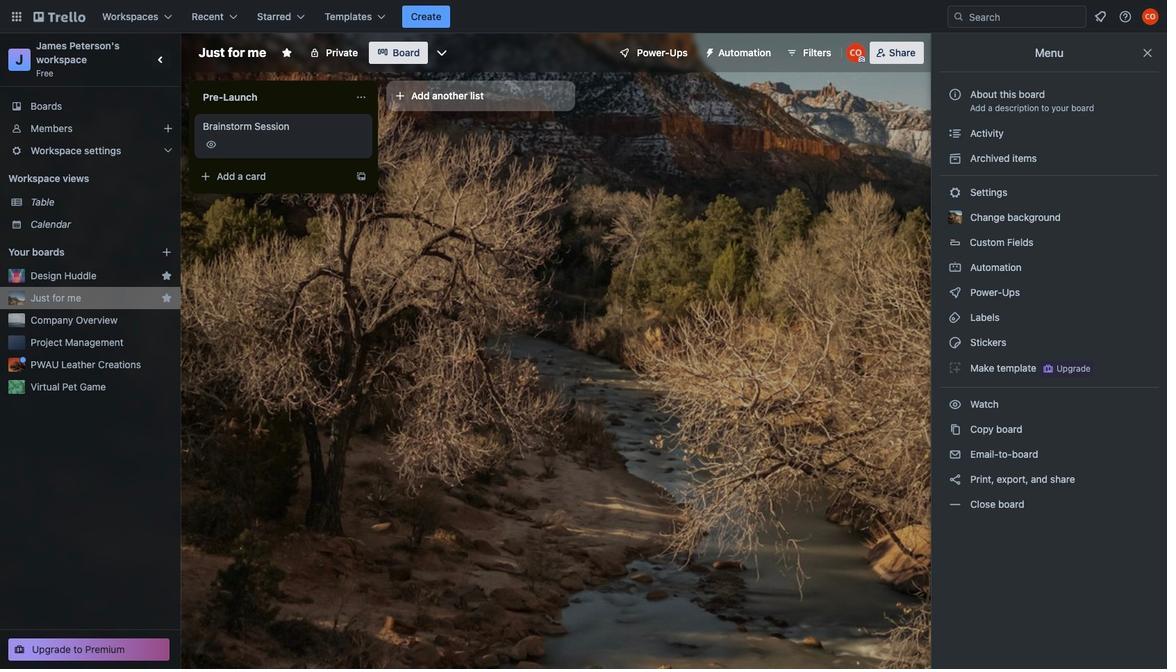 Task type: locate. For each thing, give the bounding box(es) containing it.
1 sm image from the top
[[949, 127, 963, 140]]

None text field
[[195, 86, 350, 108]]

christina overa (christinaovera) image
[[1143, 8, 1160, 25]]

starred icon image
[[161, 270, 172, 282], [161, 293, 172, 304]]

2 starred icon image from the top
[[161, 293, 172, 304]]

workspace navigation collapse icon image
[[152, 50, 171, 70]]

4 sm image from the top
[[949, 361, 963, 375]]

0 vertical spatial starred icon image
[[161, 270, 172, 282]]

Search field
[[965, 7, 1087, 26]]

back to home image
[[33, 6, 86, 28]]

0 notifications image
[[1093, 8, 1109, 25]]

1 vertical spatial starred icon image
[[161, 293, 172, 304]]

sm image
[[699, 42, 719, 61], [949, 152, 963, 165], [949, 261, 963, 275], [949, 286, 963, 300], [949, 336, 963, 350], [949, 398, 963, 412], [949, 423, 963, 437], [949, 473, 963, 487]]

1 starred icon image from the top
[[161, 270, 172, 282]]

search image
[[954, 11, 965, 22]]

5 sm image from the top
[[949, 448, 963, 462]]

sm image
[[949, 127, 963, 140], [949, 186, 963, 200], [949, 311, 963, 325], [949, 361, 963, 375], [949, 448, 963, 462], [949, 498, 963, 512]]



Task type: vqa. For each thing, say whether or not it's contained in the screenshot.
Terry Turtle (terryturtle) image
no



Task type: describe. For each thing, give the bounding box(es) containing it.
open information menu image
[[1119, 10, 1133, 24]]

2 sm image from the top
[[949, 186, 963, 200]]

add board image
[[161, 247, 172, 258]]

3 sm image from the top
[[949, 311, 963, 325]]

christina overa (christinaovera) image
[[847, 43, 866, 63]]

star or unstar board image
[[282, 47, 293, 58]]

customize views image
[[435, 46, 449, 60]]

primary element
[[0, 0, 1168, 33]]

your boards with 6 items element
[[8, 244, 140, 261]]

create from template… image
[[356, 171, 367, 182]]

6 sm image from the top
[[949, 498, 963, 512]]

Board name text field
[[192, 42, 273, 64]]

this member is an admin of this board. image
[[859, 56, 865, 63]]



